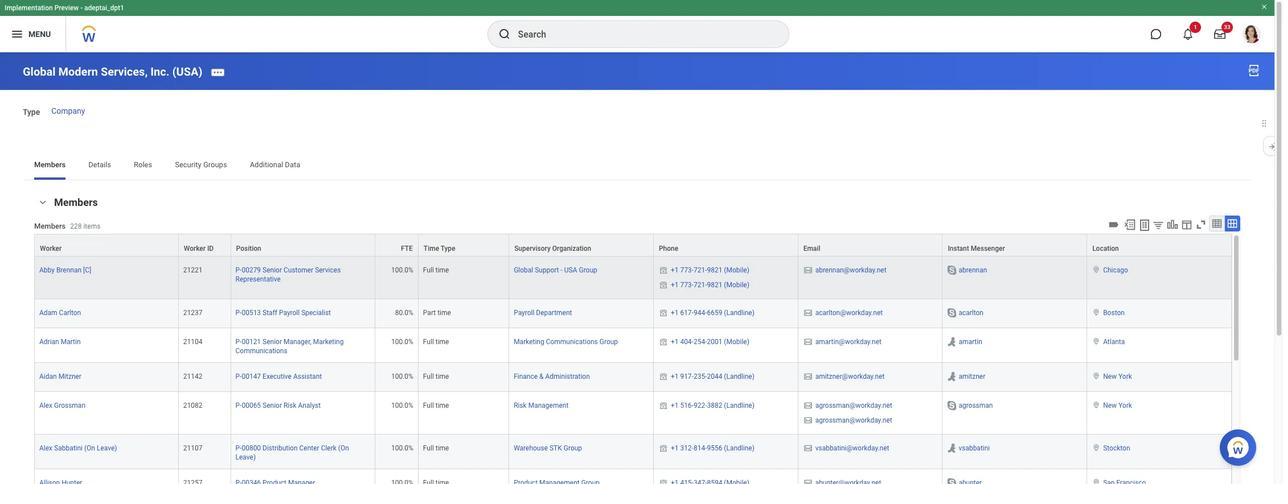 Task type: locate. For each thing, give the bounding box(es) containing it.
6 p- from the top
[[236, 445, 242, 453]]

3 location image from the top
[[1092, 373, 1101, 381]]

5 row from the top
[[34, 363, 1232, 393]]

p- for 00147
[[236, 373, 242, 381]]

2 773- from the top
[[681, 281, 694, 289]]

1 full from the top
[[423, 266, 434, 274]]

4 full from the top
[[423, 402, 434, 410]]

+1 inside +1 312-814-9556 (landline) link
[[671, 445, 679, 453]]

0 horizontal spatial -
[[80, 4, 83, 12]]

view printable version (pdf) image
[[1248, 64, 1261, 77]]

p-00065 senior risk analyst
[[236, 402, 321, 410]]

3 mail image from the top
[[803, 445, 813, 454]]

p- up representative
[[236, 266, 242, 274]]

3 (landline) from the top
[[724, 402, 755, 410]]

+1 773-721-9821 (mobile) link
[[671, 264, 750, 274], [671, 279, 750, 289]]

+1 773-721-9821 (mobile) link for first phone image
[[671, 264, 750, 274]]

1 agrossman@workday.net from the top
[[816, 402, 893, 410]]

4 +1 from the top
[[671, 338, 679, 346]]

risk left "analyst"
[[284, 402, 297, 410]]

+1 inside +1 617-944-6659 (landline) link
[[671, 309, 679, 317]]

fullscreen image
[[1195, 219, 1208, 232]]

abrennan@workday.net link
[[816, 264, 887, 274]]

0 horizontal spatial global
[[23, 65, 56, 78]]

new york up stockton link
[[1104, 402, 1133, 410]]

2 new from the top
[[1104, 402, 1117, 410]]

tab list containing members
[[23, 153, 1252, 180]]

0 vertical spatial alex
[[39, 402, 52, 410]]

additional data
[[250, 161, 300, 169]]

communications down "00121" at bottom
[[236, 347, 288, 355]]

4 full time from the top
[[423, 402, 449, 410]]

tab list
[[23, 153, 1252, 180]]

1 vertical spatial alex
[[39, 445, 52, 453]]

1 vertical spatial 773-
[[681, 281, 694, 289]]

2 york from the top
[[1119, 402, 1133, 410]]

(mobile) up +1 617-944-6659 (landline) link
[[724, 281, 750, 289]]

+1 773-721-9821 (mobile) link down phone popup button
[[671, 264, 750, 274]]

+1 917-235-2044 (landline)
[[671, 373, 755, 381]]

new york link up stockton link
[[1104, 400, 1133, 410]]

1 vertical spatial mail image
[[803, 402, 813, 411]]

1 vertical spatial 721-
[[694, 281, 707, 289]]

2001
[[707, 338, 723, 346]]

york for amitzner
[[1119, 373, 1133, 381]]

p-00065 senior risk analyst link
[[236, 400, 321, 410]]

(mobile) right 2001
[[724, 338, 750, 346]]

1 vertical spatial global
[[514, 266, 533, 274]]

1 horizontal spatial leave)
[[236, 454, 256, 462]]

leave) down '00800'
[[236, 454, 256, 462]]

risk management
[[514, 402, 569, 410]]

1 (landline) from the top
[[724, 309, 755, 317]]

721- for second phone image from the top
[[694, 281, 707, 289]]

3 full from the top
[[423, 373, 434, 381]]

location image for abrennan
[[1092, 266, 1101, 274]]

p- down 00147
[[236, 402, 242, 410]]

stk
[[550, 445, 562, 453]]

0 horizontal spatial items selected list
[[659, 264, 768, 292]]

2 risk from the left
[[514, 402, 527, 410]]

9821 down phone popup button
[[707, 266, 723, 274]]

toolbar
[[1106, 216, 1241, 234]]

aim image
[[947, 443, 958, 455]]

0 vertical spatial 9821
[[707, 266, 723, 274]]

agrossman@workday.net up the vsabbatini@workday.net "link"
[[816, 417, 893, 425]]

0 horizontal spatial (on
[[84, 445, 95, 453]]

0 horizontal spatial payroll
[[279, 309, 300, 317]]

1 vertical spatial type
[[441, 245, 456, 253]]

roles
[[134, 161, 152, 169]]

marketing right manager, at the bottom
[[313, 338, 344, 346]]

group
[[579, 266, 598, 274], [600, 338, 618, 346], [564, 445, 582, 453]]

p-
[[236, 266, 242, 274], [236, 309, 242, 317], [236, 338, 242, 346], [236, 373, 242, 381], [236, 402, 242, 410], [236, 445, 242, 453]]

members down chevron down 'image'
[[34, 222, 66, 231]]

(landline) inside +1 617-944-6659 (landline) link
[[724, 309, 755, 317]]

4 full time element from the top
[[423, 400, 449, 410]]

1 vertical spatial agrossman@workday.net link
[[816, 415, 893, 425]]

global down menu
[[23, 65, 56, 78]]

vsabbatini
[[959, 445, 990, 453]]

1 +1 773-721-9821 (mobile) link from the top
[[671, 264, 750, 274]]

1 button
[[1176, 22, 1202, 47]]

type left company 'link'
[[23, 108, 40, 117]]

2 (mobile) from the top
[[724, 281, 750, 289]]

9821 up +1 617-944-6659 (landline) link
[[707, 281, 723, 289]]

(landline) for +1 917-235-2044 (landline)
[[724, 373, 755, 381]]

3 row from the top
[[34, 300, 1232, 329]]

228
[[70, 223, 82, 231]]

york
[[1119, 373, 1133, 381], [1119, 402, 1133, 410]]

senior right 00065
[[263, 402, 282, 410]]

type right time
[[441, 245, 456, 253]]

worker left id
[[184, 245, 206, 253]]

location button
[[1088, 234, 1232, 256]]

(landline) right "6659" on the bottom
[[724, 309, 755, 317]]

2 new york from the top
[[1104, 402, 1133, 410]]

alex sabbatini (on leave) link
[[39, 443, 117, 453]]

1 new york from the top
[[1104, 373, 1133, 381]]

1 +1 from the top
[[671, 266, 679, 274]]

items selected list up the vsabbatini@workday.net "link"
[[803, 400, 911, 428]]

alex grossman link
[[39, 400, 85, 410]]

location image
[[1092, 266, 1101, 274], [1092, 338, 1101, 346], [1092, 373, 1101, 381], [1092, 402, 1101, 410]]

2 mail image from the top
[[803, 338, 813, 347]]

1 horizontal spatial -
[[561, 266, 563, 274]]

warehouse
[[514, 445, 548, 453]]

aidan
[[39, 373, 57, 381]]

4 100.0% from the top
[[391, 402, 414, 410]]

phone image for +1 404-254-2001 (mobile)
[[659, 338, 669, 347]]

1 horizontal spatial items selected list
[[803, 400, 911, 428]]

1 vertical spatial new york link
[[1104, 400, 1133, 410]]

+1
[[671, 266, 679, 274], [671, 281, 679, 289], [671, 309, 679, 317], [671, 338, 679, 346], [671, 373, 679, 381], [671, 402, 679, 410], [671, 445, 679, 453]]

1 marketing from the left
[[313, 338, 344, 346]]

1 vertical spatial leave)
[[236, 454, 256, 462]]

2 vertical spatial location image
[[1092, 479, 1101, 485]]

1 vertical spatial 9821
[[707, 281, 723, 289]]

(landline) inside +1 917-235-2044 (landline) link
[[724, 373, 755, 381]]

814-
[[694, 445, 707, 453]]

2 vertical spatial group
[[564, 445, 582, 453]]

9821 for second phone image from the top
[[707, 281, 723, 289]]

2 mail image from the top
[[803, 402, 813, 411]]

phone image for +1 917-235-2044 (landline)
[[659, 373, 669, 382]]

21107
[[183, 445, 203, 453]]

0 horizontal spatial risk
[[284, 402, 297, 410]]

2 +1 773-721-9821 (mobile) from the top
[[671, 281, 750, 289]]

0 vertical spatial -
[[80, 4, 83, 12]]

- right preview at the top
[[80, 4, 83, 12]]

p- inside p-00800 distribution center clerk (on leave)
[[236, 445, 242, 453]]

p- left distribution
[[236, 445, 242, 453]]

1 p- from the top
[[236, 266, 242, 274]]

adeptai_dpt1
[[84, 4, 124, 12]]

2 full time from the top
[[423, 338, 449, 346]]

1 payroll from the left
[[279, 309, 300, 317]]

click to view/edit grid preferences image
[[1181, 219, 1194, 232]]

risk left management at the bottom
[[514, 402, 527, 410]]

0 vertical spatial 773-
[[681, 266, 694, 274]]

1 vertical spatial agrossman@workday.net
[[816, 417, 893, 425]]

0 vertical spatial new
[[1104, 373, 1117, 381]]

type
[[23, 108, 40, 117], [441, 245, 456, 253]]

3 full time from the top
[[423, 373, 449, 381]]

(on
[[84, 445, 95, 453], [338, 445, 349, 453]]

agrossman@workday.net for agrossman@workday.net link associated with second mail image from the bottom
[[816, 417, 893, 425]]

2 9821 from the top
[[707, 281, 723, 289]]

5 full time from the top
[[423, 445, 449, 453]]

1 new from the top
[[1104, 373, 1117, 381]]

alex
[[39, 402, 52, 410], [39, 445, 52, 453]]

5 full from the top
[[423, 445, 434, 453]]

1 full time element from the top
[[423, 264, 449, 274]]

specialist
[[301, 309, 331, 317]]

members up chevron down 'image'
[[34, 161, 66, 169]]

agrossman@workday.net link down amitzner@workday.net
[[816, 400, 893, 410]]

100.0% for services
[[391, 266, 414, 274]]

+1 inside +1 917-235-2044 (landline) link
[[671, 373, 679, 381]]

mitzner
[[58, 373, 81, 381]]

full time for risk management
[[423, 402, 449, 410]]

department
[[536, 309, 572, 317]]

agrossman@workday.net link for mail icon for agrossman@workday.net
[[816, 400, 893, 410]]

1 vertical spatial communications
[[236, 347, 288, 355]]

2 vertical spatial phone image
[[659, 402, 669, 411]]

agrossman@workday.net link up the vsabbatini@workday.net "link"
[[816, 415, 893, 425]]

2 vertical spatial members
[[34, 222, 66, 231]]

0 vertical spatial phone image
[[659, 266, 669, 275]]

3 p- from the top
[[236, 338, 242, 346]]

full for global support - usa group
[[423, 266, 434, 274]]

1 vertical spatial items selected list
[[803, 400, 911, 428]]

1 vertical spatial york
[[1119, 402, 1133, 410]]

1 vertical spatial aim image
[[947, 371, 958, 383]]

0 vertical spatial communications
[[546, 338, 598, 346]]

new up stockton link
[[1104, 402, 1117, 410]]

p- left staff
[[236, 309, 242, 317]]

0 vertical spatial members
[[34, 161, 66, 169]]

p- for 00279
[[236, 266, 242, 274]]

preview
[[55, 4, 79, 12]]

p- up 00065
[[236, 373, 242, 381]]

21104
[[183, 338, 203, 346]]

new york for agrossman
[[1104, 402, 1133, 410]]

items selected list up +1 617-944-6659 (landline) link
[[659, 264, 768, 292]]

new york link down atlanta
[[1104, 371, 1133, 381]]

0 vertical spatial agrossman@workday.net link
[[816, 400, 893, 410]]

&
[[540, 373, 544, 381]]

+1 773-721-9821 (mobile) link for second phone image from the top
[[671, 279, 750, 289]]

1 aim image from the top
[[947, 337, 958, 348]]

0 vertical spatial agrossman@workday.net
[[816, 402, 893, 410]]

global support - usa group
[[514, 266, 598, 274]]

skype image left acarlton
[[947, 308, 958, 319]]

global for global modern services, inc. (usa)
[[23, 65, 56, 78]]

0 vertical spatial new york link
[[1104, 371, 1133, 381]]

adrian martin
[[39, 338, 81, 346]]

2 100.0% from the top
[[391, 338, 414, 346]]

-
[[80, 4, 83, 12], [561, 266, 563, 274]]

1 9821 from the top
[[707, 266, 723, 274]]

global for global support - usa group
[[514, 266, 533, 274]]

3 senior from the top
[[263, 402, 282, 410]]

(on right "sabbatini"
[[84, 445, 95, 453]]

2 vertical spatial skype image
[[947, 478, 958, 485]]

marketing inside p-00121 senior manager, marketing communications
[[313, 338, 344, 346]]

1 skype image from the top
[[947, 265, 958, 276]]

1 horizontal spatial risk
[[514, 402, 527, 410]]

1 vertical spatial phone image
[[659, 281, 669, 290]]

notifications large image
[[1183, 28, 1194, 40]]

full time for global support - usa group
[[423, 266, 449, 274]]

3 +1 from the top
[[671, 309, 679, 317]]

tab list inside the global modern services, inc. (usa) 'main content'
[[23, 153, 1252, 180]]

7 +1 from the top
[[671, 445, 679, 453]]

721- up '944-'
[[694, 281, 707, 289]]

1 york from the top
[[1119, 373, 1133, 381]]

516-
[[681, 402, 694, 410]]

global inside the "members" group
[[514, 266, 533, 274]]

5 full time element from the top
[[423, 443, 449, 453]]

1 vertical spatial +1 773-721-9821 (mobile)
[[671, 281, 750, 289]]

2 new york link from the top
[[1104, 400, 1133, 410]]

1 location image from the top
[[1092, 266, 1101, 274]]

marketing communications group link
[[514, 336, 618, 346]]

(landline) inside +1 516-922-3882 (landline) 'link'
[[724, 402, 755, 410]]

skype image for abrennan
[[947, 265, 958, 276]]

location image
[[1092, 309, 1101, 317], [1092, 445, 1101, 452], [1092, 479, 1101, 485]]

- for usa
[[561, 266, 563, 274]]

company link
[[51, 107, 85, 116]]

york up stockton link
[[1119, 402, 1133, 410]]

1 vertical spatial new
[[1104, 402, 1117, 410]]

1 new york link from the top
[[1104, 371, 1133, 381]]

5 100.0% from the top
[[391, 445, 414, 453]]

worker for worker
[[40, 245, 62, 253]]

communications down department
[[546, 338, 598, 346]]

profile logan mcneil image
[[1243, 25, 1261, 46]]

+1 516-922-3882 (landline) link
[[671, 400, 755, 410]]

(landline) right 2044
[[724, 373, 755, 381]]

2 phone image from the top
[[659, 338, 669, 347]]

2 alex from the top
[[39, 445, 52, 453]]

0 vertical spatial york
[[1119, 373, 1133, 381]]

0 vertical spatial location image
[[1092, 309, 1101, 317]]

payroll left department
[[514, 309, 535, 317]]

4 p- from the top
[[236, 373, 242, 381]]

+1 inside +1 404-254-2001 (mobile) link
[[671, 338, 679, 346]]

+1 773-721-9821 (mobile) for second phone image from the top
[[671, 281, 750, 289]]

+1 773-721-9821 (mobile) link up +1 617-944-6659 (landline) link
[[671, 279, 750, 289]]

(landline) right 9556
[[724, 445, 755, 453]]

mail image
[[803, 266, 813, 275], [803, 402, 813, 411], [803, 445, 813, 454]]

0 vertical spatial group
[[579, 266, 598, 274]]

global
[[23, 65, 56, 78], [514, 266, 533, 274]]

members up 228
[[54, 197, 98, 209]]

0 vertical spatial type
[[23, 108, 40, 117]]

1 721- from the top
[[694, 266, 707, 274]]

0 vertical spatial 721-
[[694, 266, 707, 274]]

worker up abby
[[40, 245, 62, 253]]

+1 773-721-9821 (mobile) up +1 617-944-6659 (landline) link
[[671, 281, 750, 289]]

marketing down payroll department
[[514, 338, 545, 346]]

1 vertical spatial location image
[[1092, 445, 1101, 452]]

skype image down aim image
[[947, 478, 958, 485]]

row containing adam carlton
[[34, 300, 1232, 329]]

721- down phone popup button
[[694, 266, 707, 274]]

00513
[[242, 309, 261, 317]]

details
[[88, 161, 111, 169]]

table image
[[1212, 218, 1223, 230]]

members inside tab list
[[34, 161, 66, 169]]

phone image
[[659, 266, 669, 275], [659, 281, 669, 290], [659, 402, 669, 411]]

1 mail image from the top
[[803, 266, 813, 275]]

(landline) right 3882
[[724, 402, 755, 410]]

2 (landline) from the top
[[724, 373, 755, 381]]

amartin link
[[959, 336, 983, 346]]

2 721- from the top
[[694, 281, 707, 289]]

7 row from the top
[[34, 435, 1232, 470]]

senior inside p-00279 senior customer services representative
[[263, 266, 282, 274]]

full time
[[423, 266, 449, 274], [423, 338, 449, 346], [423, 373, 449, 381], [423, 402, 449, 410], [423, 445, 449, 453]]

2 +1 from the top
[[671, 281, 679, 289]]

0 vertical spatial +1 773-721-9821 (mobile) link
[[671, 264, 750, 274]]

- inside the "members" group
[[561, 266, 563, 274]]

+1 404-254-2001 (mobile) link
[[671, 336, 750, 346]]

1 senior from the top
[[263, 266, 282, 274]]

254-
[[694, 338, 707, 346]]

2 vertical spatial mail image
[[803, 445, 813, 454]]

1 horizontal spatial global
[[514, 266, 533, 274]]

global down supervisory
[[514, 266, 533, 274]]

row
[[34, 234, 1232, 257], [34, 257, 1232, 300], [34, 300, 1232, 329], [34, 329, 1232, 363], [34, 363, 1232, 393], [34, 393, 1232, 435], [34, 435, 1232, 470], [34, 470, 1232, 485]]

0 vertical spatial senior
[[263, 266, 282, 274]]

alex left "sabbatini"
[[39, 445, 52, 453]]

80.0%
[[395, 309, 414, 317]]

full time element
[[423, 264, 449, 274], [423, 336, 449, 346], [423, 371, 449, 381], [423, 400, 449, 410], [423, 443, 449, 453], [423, 478, 449, 485]]

risk management link
[[514, 400, 569, 410]]

agrossman@workday.net for agrossman@workday.net link corresponding to mail icon for agrossman@workday.net
[[816, 402, 893, 410]]

0 vertical spatial skype image
[[947, 265, 958, 276]]

warehouse stk group link
[[514, 443, 582, 453]]

1 vertical spatial (mobile)
[[724, 281, 750, 289]]

2 vertical spatial senior
[[263, 402, 282, 410]]

1 mail image from the top
[[803, 309, 813, 318]]

4 (landline) from the top
[[724, 445, 755, 453]]

(landline) inside +1 312-814-9556 (landline) link
[[724, 445, 755, 453]]

new york for amitzner
[[1104, 373, 1133, 381]]

773-
[[681, 266, 694, 274], [681, 281, 694, 289]]

finance & administration
[[514, 373, 590, 381]]

0 horizontal spatial marketing
[[313, 338, 344, 346]]

p- for 00065
[[236, 402, 242, 410]]

+1 inside +1 516-922-3882 (landline) 'link'
[[671, 402, 679, 410]]

1 location image from the top
[[1092, 309, 1101, 317]]

payroll right staff
[[279, 309, 300, 317]]

1 horizontal spatial type
[[441, 245, 456, 253]]

payroll department link
[[514, 307, 572, 317]]

agrossman@workday.net down amitzner@workday.net
[[816, 402, 893, 410]]

1 (mobile) from the top
[[724, 266, 750, 274]]

1 vertical spatial +1 773-721-9821 (mobile) link
[[671, 279, 750, 289]]

1 horizontal spatial payroll
[[514, 309, 535, 317]]

1 horizontal spatial worker
[[184, 245, 206, 253]]

8 row from the top
[[34, 470, 1232, 485]]

tag image
[[1108, 219, 1121, 232]]

inc.
[[151, 65, 170, 78]]

security
[[175, 161, 202, 169]]

1 vertical spatial new york
[[1104, 402, 1133, 410]]

0 vertical spatial mail image
[[803, 266, 813, 275]]

marketing
[[313, 338, 344, 346], [514, 338, 545, 346]]

0 vertical spatial aim image
[[947, 337, 958, 348]]

grossman
[[54, 402, 85, 410]]

5 p- from the top
[[236, 402, 242, 410]]

manager,
[[284, 338, 312, 346]]

alex left grossman
[[39, 402, 52, 410]]

0 horizontal spatial leave)
[[97, 445, 117, 453]]

0 vertical spatial (mobile)
[[724, 266, 750, 274]]

3 location image from the top
[[1092, 479, 1101, 485]]

fte
[[401, 245, 413, 253]]

new york down atlanta
[[1104, 373, 1133, 381]]

p- inside p-00121 senior manager, marketing communications
[[236, 338, 242, 346]]

- left usa
[[561, 266, 563, 274]]

+1 516-922-3882 (landline)
[[671, 402, 755, 410]]

time type button
[[419, 234, 509, 256]]

p- inside "link"
[[236, 309, 242, 317]]

senior for representative
[[263, 266, 282, 274]]

+1 773-721-9821 (mobile)
[[671, 266, 750, 274], [671, 281, 750, 289]]

2 aim image from the top
[[947, 371, 958, 383]]

staff
[[263, 309, 277, 317]]

search image
[[498, 27, 511, 41]]

export to excel image
[[1124, 219, 1137, 232]]

full time element for marketing
[[423, 336, 449, 346]]

york down atlanta
[[1119, 373, 1133, 381]]

0 horizontal spatial worker
[[40, 245, 62, 253]]

communications
[[546, 338, 598, 346], [236, 347, 288, 355]]

2 location image from the top
[[1092, 445, 1101, 452]]

1 worker from the left
[[40, 245, 62, 253]]

analyst
[[298, 402, 321, 410]]

full time element for warehouse
[[423, 443, 449, 453]]

(on right clerk
[[338, 445, 349, 453]]

p- inside p-00279 senior customer services representative
[[236, 266, 242, 274]]

1 phone image from the top
[[659, 309, 669, 318]]

5 +1 from the top
[[671, 373, 679, 381]]

2 p- from the top
[[236, 309, 242, 317]]

922-
[[694, 402, 707, 410]]

skype image
[[947, 265, 958, 276], [947, 308, 958, 319], [947, 478, 958, 485]]

p-00800 distribution center clerk (on leave) link
[[236, 443, 349, 462]]

0 vertical spatial +1 773-721-9821 (mobile)
[[671, 266, 750, 274]]

location image for amitzner
[[1092, 373, 1101, 381]]

+1 773-721-9821 (mobile) down phone popup button
[[671, 266, 750, 274]]

21221
[[183, 266, 203, 274]]

full time for marketing communications group
[[423, 338, 449, 346]]

supervisory organization button
[[509, 234, 653, 256]]

mail image
[[803, 309, 813, 318], [803, 338, 813, 347], [803, 373, 813, 382], [803, 417, 813, 426], [803, 479, 813, 485]]

members
[[34, 161, 66, 169], [54, 197, 98, 209], [34, 222, 66, 231]]

senior up representative
[[263, 266, 282, 274]]

4 row from the top
[[34, 329, 1232, 363]]

clerk
[[321, 445, 337, 453]]

1 vertical spatial group
[[600, 338, 618, 346]]

aim image left amitzner
[[947, 371, 958, 383]]

amartin
[[959, 338, 983, 346]]

2 worker from the left
[[184, 245, 206, 253]]

4 phone image from the top
[[659, 445, 669, 454]]

global modern services, inc. (usa) main content
[[0, 52, 1275, 485]]

toolbar inside the "members" group
[[1106, 216, 1241, 234]]

1 horizontal spatial communications
[[546, 338, 598, 346]]

skype image for acarlton
[[947, 308, 958, 319]]

agrossman
[[959, 402, 993, 410]]

+1 for payroll department
[[671, 309, 679, 317]]

leave) inside p-00800 distribution center clerk (on leave)
[[236, 454, 256, 462]]

0 horizontal spatial communications
[[236, 347, 288, 355]]

1 vertical spatial skype image
[[947, 308, 958, 319]]

p- for 00513
[[236, 309, 242, 317]]

adam
[[39, 309, 57, 317]]

- inside the menu banner
[[80, 4, 83, 12]]

0 vertical spatial new york
[[1104, 373, 1133, 381]]

2 agrossman@workday.net link from the top
[[816, 415, 893, 425]]

expand table image
[[1227, 218, 1239, 230]]

6 +1 from the top
[[671, 402, 679, 410]]

items selected list
[[659, 264, 768, 292], [803, 400, 911, 428]]

location image for stockton
[[1092, 445, 1101, 452]]

9821 for first phone image
[[707, 266, 723, 274]]

time type
[[424, 245, 456, 253]]

groups
[[203, 161, 227, 169]]

0 vertical spatial global
[[23, 65, 56, 78]]

1 vertical spatial senior
[[263, 338, 282, 346]]

management
[[529, 402, 569, 410]]

1 100.0% from the top
[[391, 266, 414, 274]]

0 vertical spatial items selected list
[[659, 264, 768, 292]]

skype image left abrennan
[[947, 265, 958, 276]]

amitzner link
[[959, 371, 986, 381]]

members group
[[34, 196, 1241, 485]]

senior inside p-00121 senior manager, marketing communications
[[263, 338, 282, 346]]

phone image
[[659, 309, 669, 318], [659, 338, 669, 347], [659, 373, 669, 382], [659, 445, 669, 454], [659, 479, 669, 485]]

senior right "00121" at bottom
[[263, 338, 282, 346]]

company
[[51, 107, 85, 116]]

1 +1 773-721-9821 (mobile) from the top
[[671, 266, 750, 274]]

group for warehouse stk group
[[564, 445, 582, 453]]

2 full time element from the top
[[423, 336, 449, 346]]

skype image
[[947, 401, 958, 412]]

leave) right "sabbatini"
[[97, 445, 117, 453]]

2 skype image from the top
[[947, 308, 958, 319]]

1 (on from the left
[[84, 445, 95, 453]]

1 horizontal spatial marketing
[[514, 338, 545, 346]]

1 alex from the top
[[39, 402, 52, 410]]

2 full from the top
[[423, 338, 434, 346]]

+1 312-814-9556 (landline) link
[[671, 443, 755, 453]]

(mobile) down phone popup button
[[724, 266, 750, 274]]

2 vertical spatial (mobile)
[[724, 338, 750, 346]]

2 phone image from the top
[[659, 281, 669, 290]]

235-
[[694, 373, 707, 381]]

1 vertical spatial -
[[561, 266, 563, 274]]

3 phone image from the top
[[659, 373, 669, 382]]

6 row from the top
[[34, 393, 1232, 435]]

p- down 00513
[[236, 338, 242, 346]]

aim image
[[947, 337, 958, 348], [947, 371, 958, 383]]

1 horizontal spatial (on
[[338, 445, 349, 453]]

new down atlanta
[[1104, 373, 1117, 381]]

3 full time element from the top
[[423, 371, 449, 381]]

mail image for amartin@workday.net
[[803, 338, 813, 347]]

expand/collapse chart image
[[1167, 219, 1179, 232]]

aim image left amartin
[[947, 337, 958, 348]]



Task type: describe. For each thing, give the bounding box(es) containing it.
p-00513 staff payroll specialist link
[[236, 307, 331, 317]]

group for marketing communications group
[[600, 338, 618, 346]]

payroll department
[[514, 309, 572, 317]]

justify image
[[10, 27, 24, 41]]

+1 for warehouse stk group
[[671, 445, 679, 453]]

aim image for amitzner
[[947, 371, 958, 383]]

phone image for +1 312-814-9556 (landline)
[[659, 445, 669, 454]]

0 vertical spatial leave)
[[97, 445, 117, 453]]

2 payroll from the left
[[514, 309, 535, 317]]

p-00121 senior manager, marketing communications link
[[236, 336, 344, 355]]

Search Workday  search field
[[518, 22, 765, 47]]

amartin@workday.net link
[[816, 336, 882, 346]]

6 full time element from the top
[[423, 478, 449, 485]]

support
[[535, 266, 559, 274]]

(on inside p-00800 distribution center clerk (on leave)
[[338, 445, 349, 453]]

aim image for amartin
[[947, 337, 958, 348]]

york for agrossman
[[1119, 402, 1133, 410]]

00121
[[242, 338, 261, 346]]

implementation
[[5, 4, 53, 12]]

3882
[[707, 402, 723, 410]]

phone image for +1 617-944-6659 (landline)
[[659, 309, 669, 318]]

1 phone image from the top
[[659, 266, 669, 275]]

773- for second phone image from the top
[[681, 281, 694, 289]]

100.0% for analyst
[[391, 402, 414, 410]]

new for agrossman
[[1104, 402, 1117, 410]]

sabbatini
[[54, 445, 83, 453]]

+1 for risk management
[[671, 402, 679, 410]]

917-
[[681, 373, 694, 381]]

amartin@workday.net
[[816, 338, 882, 346]]

amitzner@workday.net link
[[816, 371, 885, 381]]

p-00121 senior manager, marketing communications
[[236, 338, 344, 355]]

new for amitzner
[[1104, 373, 1117, 381]]

row containing alex grossman
[[34, 393, 1232, 435]]

+1 773-721-9821 (mobile) for first phone image
[[671, 266, 750, 274]]

services,
[[101, 65, 148, 78]]

4 mail image from the top
[[803, 417, 813, 426]]

mail image for agrossman@workday.net
[[803, 402, 813, 411]]

full for marketing communications group
[[423, 338, 434, 346]]

3 (mobile) from the top
[[724, 338, 750, 346]]

alex for alex grossman
[[39, 402, 52, 410]]

inbox large image
[[1215, 28, 1226, 40]]

3 phone image from the top
[[659, 402, 669, 411]]

chicago
[[1104, 266, 1129, 274]]

row containing adrian martin
[[34, 329, 1232, 363]]

members button
[[54, 197, 98, 209]]

data
[[285, 161, 300, 169]]

boston
[[1104, 309, 1125, 317]]

773- for first phone image
[[681, 266, 694, 274]]

full for warehouse stk group
[[423, 445, 434, 453]]

5 phone image from the top
[[659, 479, 669, 485]]

representative
[[236, 276, 281, 284]]

time for marketing communications group
[[436, 338, 449, 346]]

email
[[804, 245, 821, 253]]

p- for 00800
[[236, 445, 242, 453]]

additional
[[250, 161, 283, 169]]

customer
[[284, 266, 313, 274]]

type inside time type popup button
[[441, 245, 456, 253]]

mail image for amitzner@workday.net
[[803, 373, 813, 382]]

9556
[[707, 445, 723, 453]]

+1 404-254-2001 (mobile)
[[671, 338, 750, 346]]

agrossman link
[[959, 400, 993, 410]]

members 228 items
[[34, 222, 100, 231]]

instant messenger button
[[943, 234, 1087, 256]]

p-00279 senior customer services representative link
[[236, 264, 341, 284]]

part time
[[423, 309, 451, 317]]

marketing communications group
[[514, 338, 618, 346]]

chevron down image
[[36, 199, 50, 207]]

time for warehouse stk group
[[436, 445, 449, 453]]

acarlton@workday.net
[[816, 309, 883, 317]]

abrennan
[[959, 266, 988, 274]]

warehouse stk group
[[514, 445, 582, 453]]

martin
[[61, 338, 81, 346]]

stockton
[[1104, 445, 1131, 453]]

(landline) for +1 312-814-9556 (landline)
[[724, 445, 755, 453]]

3 100.0% from the top
[[391, 373, 414, 381]]

(landline) for +1 617-944-6659 (landline)
[[724, 309, 755, 317]]

row containing abby brennan [c]
[[34, 257, 1232, 300]]

mail image for acarlton@workday.net
[[803, 309, 813, 318]]

menu banner
[[0, 0, 1275, 52]]

[c]
[[83, 266, 91, 274]]

acarlton@workday.net link
[[816, 307, 883, 317]]

3 skype image from the top
[[947, 478, 958, 485]]

1 risk from the left
[[284, 402, 297, 410]]

adam carlton link
[[39, 307, 81, 317]]

alex grossman
[[39, 402, 85, 410]]

chicago link
[[1104, 264, 1129, 274]]

full time element for global
[[423, 264, 449, 274]]

supervisory
[[515, 245, 551, 253]]

21142
[[183, 373, 203, 381]]

1 vertical spatial members
[[54, 197, 98, 209]]

new york link for amitzner
[[1104, 371, 1133, 381]]

21237
[[183, 309, 203, 317]]

close environment banner image
[[1261, 3, 1268, 10]]

phone button
[[654, 234, 798, 256]]

worker id button
[[179, 234, 230, 256]]

worker button
[[35, 234, 178, 256]]

full time element for risk
[[423, 400, 449, 410]]

p-00147 executive assistant link
[[236, 371, 322, 381]]

senior for communications
[[263, 338, 282, 346]]

payroll inside "link"
[[279, 309, 300, 317]]

location image for boston
[[1092, 309, 1101, 317]]

time for global support - usa group
[[436, 266, 449, 274]]

row containing aidan mitzner
[[34, 363, 1232, 393]]

usa
[[565, 266, 577, 274]]

aidan mitzner
[[39, 373, 81, 381]]

export to worksheets image
[[1138, 219, 1152, 233]]

amitzner
[[959, 373, 986, 381]]

communications inside p-00121 senior manager, marketing communications
[[236, 347, 288, 355]]

supervisory organization
[[515, 245, 592, 253]]

atlanta link
[[1104, 336, 1125, 346]]

21082
[[183, 402, 203, 410]]

+1 for finance & administration
[[671, 373, 679, 381]]

(mobile) for second phone image from the top
[[724, 281, 750, 289]]

items selected list containing +1 773-721-9821 (mobile)
[[659, 264, 768, 292]]

assistant
[[293, 373, 322, 381]]

brennan
[[56, 266, 82, 274]]

full time for warehouse stk group
[[423, 445, 449, 453]]

new york link for agrossman
[[1104, 400, 1133, 410]]

100.0% for marketing
[[391, 338, 414, 346]]

0 horizontal spatial type
[[23, 108, 40, 117]]

location
[[1093, 245, 1119, 253]]

+1 for marketing communications group
[[671, 338, 679, 346]]

select to filter grid data image
[[1153, 220, 1165, 232]]

stockton link
[[1104, 443, 1131, 453]]

- for adeptai_dpt1
[[80, 4, 83, 12]]

6659
[[707, 309, 723, 317]]

items selected list containing agrossman@workday.net
[[803, 400, 911, 428]]

full for risk management
[[423, 402, 434, 410]]

abrennan@workday.net
[[816, 266, 887, 274]]

+1 617-944-6659 (landline)
[[671, 309, 755, 317]]

distribution
[[263, 445, 298, 453]]

adam carlton
[[39, 309, 81, 317]]

312-
[[681, 445, 694, 453]]

100.0% for clerk
[[391, 445, 414, 453]]

worker id
[[184, 245, 214, 253]]

carlton
[[59, 309, 81, 317]]

(mobile) for first phone image
[[724, 266, 750, 274]]

location image for agrossman
[[1092, 402, 1101, 410]]

5 mail image from the top
[[803, 479, 813, 485]]

alex for alex sabbatini (on leave)
[[39, 445, 52, 453]]

part time element
[[423, 307, 451, 317]]

721- for first phone image
[[694, 266, 707, 274]]

vsabbatini@workday.net link
[[816, 443, 890, 453]]

p- for 00121
[[236, 338, 242, 346]]

implementation preview -   adeptai_dpt1
[[5, 4, 124, 12]]

agrossman@workday.net link for second mail image from the bottom
[[816, 415, 893, 425]]

worker for worker id
[[184, 245, 206, 253]]

modern
[[58, 65, 98, 78]]

2 marketing from the left
[[514, 338, 545, 346]]

time for risk management
[[436, 402, 449, 410]]

finance
[[514, 373, 538, 381]]

security groups
[[175, 161, 227, 169]]

administration
[[546, 373, 590, 381]]

id
[[207, 245, 214, 253]]

row containing alex sabbatini (on leave)
[[34, 435, 1232, 470]]

mail image for vsabbatini@workday.net
[[803, 445, 813, 454]]

(landline) for +1 516-922-3882 (landline)
[[724, 402, 755, 410]]

location image for amartin
[[1092, 338, 1101, 346]]

row containing worker
[[34, 234, 1232, 257]]



Task type: vqa. For each thing, say whether or not it's contained in the screenshot.
P-00121 Senior Manager, Marketing Communications
yes



